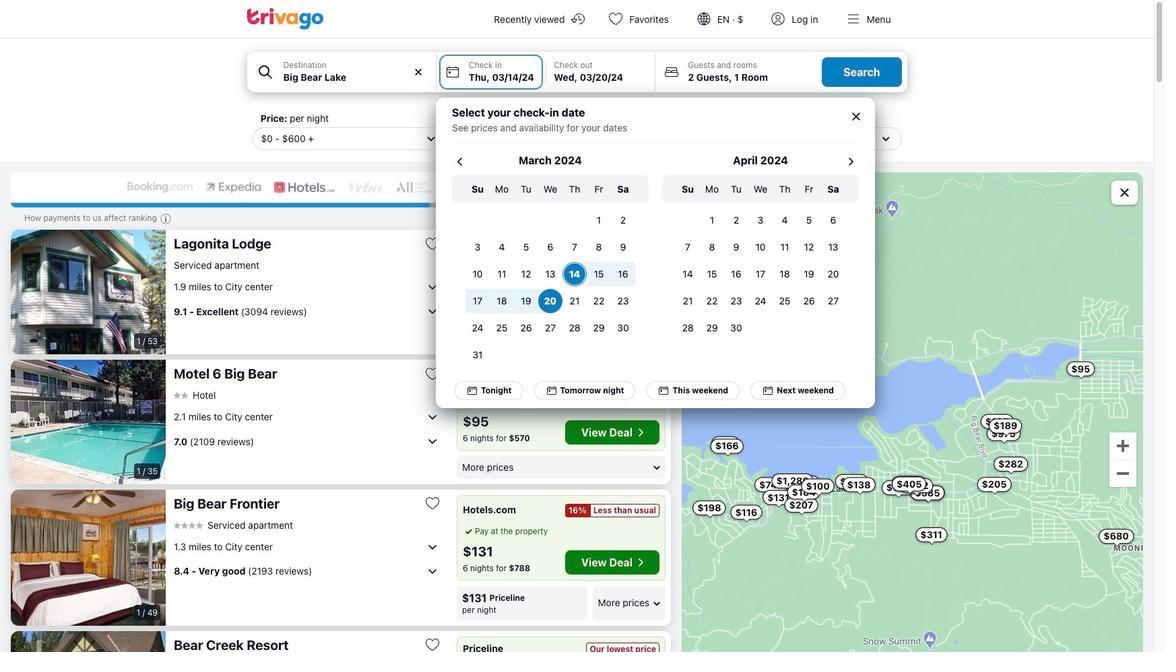 Task type: locate. For each thing, give the bounding box(es) containing it.
None field
[[247, 52, 436, 92]]

lagonita lodge, (big bear lake, usa) image
[[11, 230, 166, 354]]

big bear frontier, (big bear lake, usa) image
[[11, 490, 166, 626]]

vrbo image
[[347, 181, 384, 194]]

clear image
[[412, 66, 424, 78]]

motel 6 big bear, (big bear lake, usa) image
[[11, 360, 166, 484]]



Task type: vqa. For each thing, say whether or not it's contained in the screenshot.
previous "icon" at top left
yes



Task type: describe. For each thing, give the bounding box(es) containing it.
hotels.com image
[[273, 181, 337, 194]]

next image
[[843, 153, 859, 169]]

accor image
[[395, 181, 433, 194]]

booking.com image
[[126, 181, 194, 194]]

Where to? search field
[[283, 70, 428, 84]]

map region
[[682, 173, 1144, 652]]

expedia image
[[205, 181, 262, 194]]

trivago logo image
[[247, 8, 324, 30]]

previous image
[[452, 153, 468, 169]]



